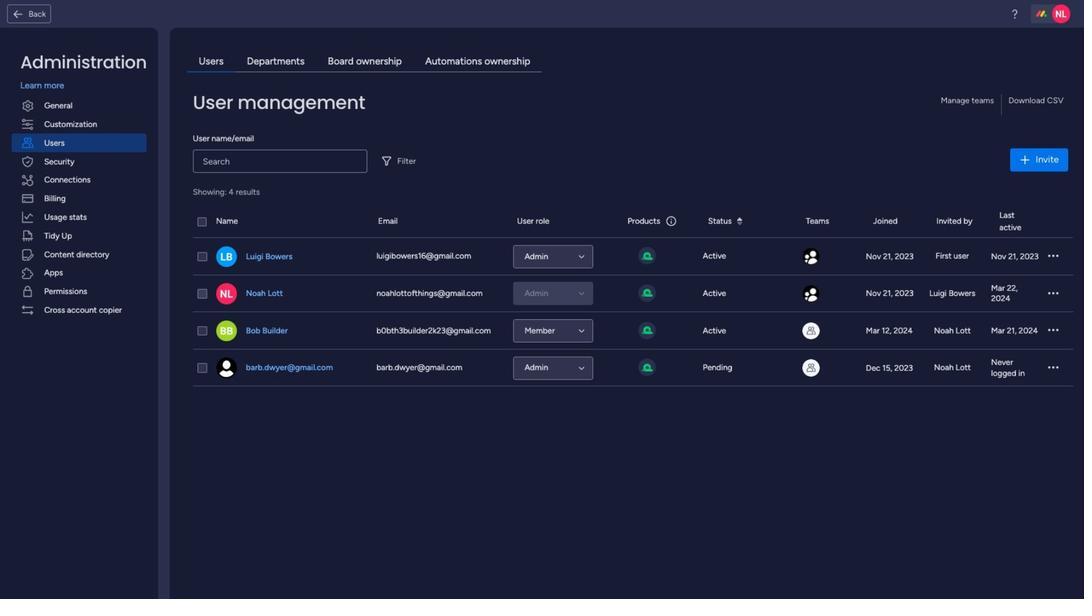 Task type: vqa. For each thing, say whether or not it's contained in the screenshot.
Bob Builder icon on the bottom left of page's ADD OR EDIT TEAM icon v2 ellipsis icon
yes



Task type: locate. For each thing, give the bounding box(es) containing it.
bob builder image
[[216, 321, 237, 342]]

barb.dwyer@gmail.com image
[[216, 358, 237, 379]]

2 add or edit team image from the top
[[803, 323, 820, 340]]

grid
[[193, 206, 1074, 589]]

0 vertical spatial v2 ellipsis image
[[1049, 252, 1059, 263]]

noah lott image
[[1052, 5, 1071, 23]]

3 v2 ellipsis image from the top
[[1049, 326, 1059, 337]]

1 vertical spatial v2 ellipsis image
[[1049, 289, 1059, 300]]

1 row from the top
[[193, 206, 1074, 239]]

1 v2 ellipsis image from the top
[[1049, 252, 1059, 263]]

add or edit team image
[[803, 286, 820, 303], [803, 323, 820, 340], [803, 360, 820, 377]]

add or edit team image for v2 ellipsis image for noah lott image
[[803, 286, 820, 303]]

1 add or edit team image from the top
[[803, 286, 820, 303]]

1 vertical spatial add or edit team image
[[803, 323, 820, 340]]

5 row from the top
[[193, 350, 1074, 387]]

add or edit team image for v2 ellipsis icon
[[803, 360, 820, 377]]

3 add or edit team image from the top
[[803, 360, 820, 377]]

2 vertical spatial add or edit team image
[[803, 360, 820, 377]]

2 row from the top
[[193, 239, 1074, 276]]

v2 ellipsis image
[[1049, 252, 1059, 263], [1049, 289, 1059, 300], [1049, 326, 1059, 337]]

2 v2 ellipsis image from the top
[[1049, 289, 1059, 300]]

2 vertical spatial v2 ellipsis image
[[1049, 326, 1059, 337]]

v2 ellipsis image for bob builder icon
[[1049, 326, 1059, 337]]

0 vertical spatial add or edit team image
[[803, 286, 820, 303]]

row group
[[193, 239, 1074, 387]]

row
[[193, 206, 1074, 239], [193, 239, 1074, 276], [193, 276, 1074, 313], [193, 313, 1074, 350], [193, 350, 1074, 387]]



Task type: describe. For each thing, give the bounding box(es) containing it.
Search text field
[[193, 150, 367, 173]]

luigi bowers image
[[216, 247, 237, 268]]

noah lott image
[[216, 284, 237, 305]]

add or edit team image for v2 ellipsis image corresponding to bob builder icon
[[803, 323, 820, 340]]

v2 ellipsis image for noah lott image
[[1049, 289, 1059, 300]]

add or edit team image
[[803, 249, 820, 266]]

help image
[[1009, 8, 1021, 20]]

3 row from the top
[[193, 276, 1074, 313]]

4 row from the top
[[193, 313, 1074, 350]]

v2 ellipsis image for luigi bowers image
[[1049, 252, 1059, 263]]

v2 ellipsis image
[[1049, 363, 1059, 374]]

back to workspace image
[[12, 8, 24, 20]]



